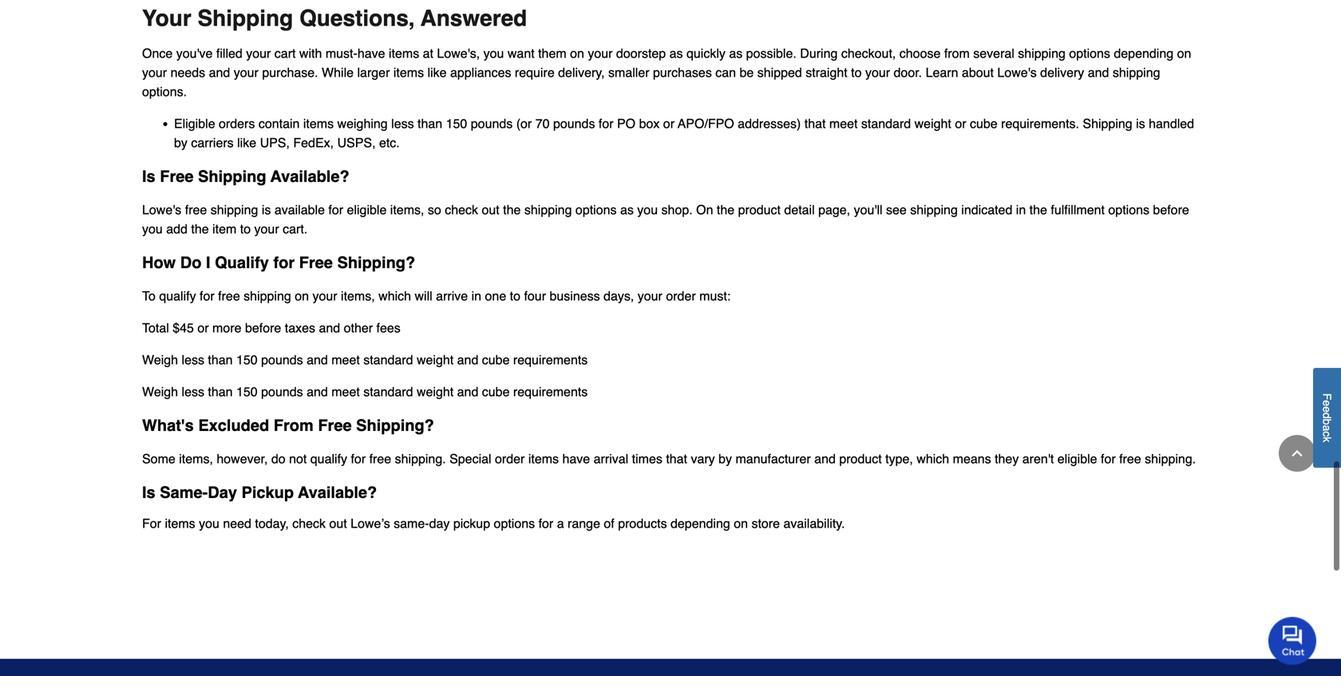 Task type: locate. For each thing, give the bounding box(es) containing it.
for right available
[[328, 202, 343, 217]]

in
[[1016, 202, 1026, 217], [471, 289, 481, 303]]

1 vertical spatial free
[[299, 253, 333, 272]]

0 vertical spatial than
[[418, 116, 442, 131]]

you left need
[[199, 516, 219, 531]]

order left the must:
[[666, 289, 696, 303]]

handled
[[1149, 116, 1194, 131]]

2 vertical spatial cube
[[482, 384, 510, 399]]

$45
[[173, 320, 194, 335]]

to inside the once you've filled your cart with must-have items at lowe's, you want them on your doorstep as quickly as possible. during checkout, choose from several shipping options depending on your needs and your purchase. while larger items like appliances require delivery, smaller purchases can be shipped straight to your door. learn about lowe's delivery and shipping options.
[[851, 65, 862, 80]]

weigh up what's
[[142, 384, 178, 399]]

to
[[851, 65, 862, 80], [240, 221, 251, 236], [510, 289, 520, 303]]

0 vertical spatial depending
[[1114, 46, 1174, 61]]

on up 'delivery,'
[[570, 46, 584, 61]]

items, for which
[[341, 289, 375, 303]]

needs
[[170, 65, 205, 80]]

more
[[212, 320, 241, 335]]

is left handled
[[1136, 116, 1145, 131]]

0 vertical spatial by
[[174, 135, 188, 150]]

items left at
[[389, 46, 419, 61]]

is left available
[[262, 202, 271, 217]]

other
[[344, 320, 373, 335]]

on up taxes
[[295, 289, 309, 303]]

in left one
[[471, 289, 481, 303]]

items up "fedex,"
[[303, 116, 334, 131]]

for down "cart." on the left top of the page
[[273, 253, 295, 272]]

lowe's
[[997, 65, 1037, 80], [142, 202, 181, 217]]

is
[[1136, 116, 1145, 131], [262, 202, 271, 217]]

free inside lowe's free shipping is available for eligible items, so check out the shipping options as you shop. on the product detail page, you'll see shipping indicated in the fulfillment options before you add the item to your cart.
[[185, 202, 207, 217]]

1 horizontal spatial lowe's
[[997, 65, 1037, 80]]

range
[[568, 516, 600, 531]]

you up appliances
[[483, 46, 504, 61]]

while
[[322, 65, 354, 80]]

items left arrival
[[528, 451, 559, 466]]

what's
[[142, 416, 194, 435]]

like down at
[[427, 65, 447, 80]]

that right addresses)
[[805, 116, 826, 131]]

lowe's up add
[[142, 202, 181, 217]]

items, left so on the top left
[[390, 202, 424, 217]]

0 vertical spatial check
[[445, 202, 478, 217]]

depending up handled
[[1114, 46, 1174, 61]]

1 horizontal spatial or
[[663, 116, 675, 131]]

or
[[663, 116, 675, 131], [955, 116, 966, 131], [197, 320, 209, 335]]

door.
[[894, 65, 922, 80]]

0 horizontal spatial check
[[292, 516, 326, 531]]

2 horizontal spatial as
[[729, 46, 743, 61]]

1 vertical spatial that
[[666, 451, 687, 466]]

purchases
[[653, 65, 712, 80]]

cube down one
[[482, 352, 510, 367]]

product left type,
[[839, 451, 882, 466]]

is free shipping available?
[[142, 167, 349, 186]]

0 vertical spatial less
[[391, 116, 414, 131]]

0 horizontal spatial as
[[620, 202, 634, 217]]

the right on
[[717, 202, 735, 217]]

or right $45
[[197, 320, 209, 335]]

a inside "button"
[[1321, 425, 1334, 431]]

1 horizontal spatial before
[[1153, 202, 1189, 217]]

addresses)
[[738, 116, 801, 131]]

product
[[738, 202, 781, 217], [839, 451, 882, 466]]

shipping left handled
[[1083, 116, 1133, 131]]

than inside "eligible orders contain items weighing less than 150 pounds (or 70 pounds for po box or apo/fpo addresses) that meet standard weight or cube requirements. shipping is handled by carriers like ups, fedex, usps, etc."
[[418, 116, 442, 131]]

1 vertical spatial which
[[917, 451, 949, 466]]

0 horizontal spatial have
[[357, 46, 385, 61]]

1 horizontal spatial by
[[719, 451, 732, 466]]

0 vertical spatial meet
[[829, 116, 858, 131]]

for left range
[[539, 516, 553, 531]]

today,
[[255, 516, 289, 531]]

0 vertical spatial weight
[[915, 116, 951, 131]]

than
[[418, 116, 442, 131], [208, 352, 233, 367], [208, 384, 233, 399]]

weigh
[[142, 352, 178, 367], [142, 384, 178, 399]]

1 requirements from the top
[[513, 352, 588, 367]]

2 weigh from the top
[[142, 384, 178, 399]]

have left arrival
[[562, 451, 590, 466]]

have
[[357, 46, 385, 61], [562, 451, 590, 466]]

2 horizontal spatial items,
[[390, 202, 424, 217]]

a left range
[[557, 516, 564, 531]]

for right the aren't
[[1101, 451, 1116, 466]]

0 vertical spatial 150
[[446, 116, 467, 131]]

items right for
[[165, 516, 195, 531]]

check
[[445, 202, 478, 217], [292, 516, 326, 531]]

cube up special
[[482, 384, 510, 399]]

1 horizontal spatial as
[[669, 46, 683, 61]]

available?
[[270, 167, 349, 186], [298, 483, 377, 502]]

1 vertical spatial items,
[[341, 289, 375, 303]]

1 weigh from the top
[[142, 352, 178, 367]]

in right "indicated"
[[1016, 202, 1026, 217]]

available
[[274, 202, 325, 217]]

0 vertical spatial have
[[357, 46, 385, 61]]

one
[[485, 289, 506, 303]]

items
[[389, 46, 419, 61], [393, 65, 424, 80], [303, 116, 334, 131], [528, 451, 559, 466], [165, 516, 195, 531]]

you'll
[[854, 202, 883, 217]]

as up purchases on the top
[[669, 46, 683, 61]]

0 horizontal spatial product
[[738, 202, 781, 217]]

lowe's inside lowe's free shipping is available for eligible items, so check out the shipping options as you shop. on the product detail page, you'll see shipping indicated in the fulfillment options before you add the item to your cart.
[[142, 202, 181, 217]]

days,
[[604, 289, 634, 303]]

for inside lowe's free shipping is available for eligible items, so check out the shipping options as you shop. on the product detail page, you'll see shipping indicated in the fulfillment options before you add the item to your cart.
[[328, 202, 343, 217]]

e up d
[[1321, 400, 1334, 407]]

as left shop.
[[620, 202, 634, 217]]

must:
[[699, 289, 731, 303]]

1 horizontal spatial product
[[839, 451, 882, 466]]

before inside lowe's free shipping is available for eligible items, so check out the shipping options as you shop. on the product detail page, you'll see shipping indicated in the fulfillment options before you add the item to your cart.
[[1153, 202, 1189, 217]]

1 vertical spatial lowe's
[[142, 202, 181, 217]]

less down $45
[[182, 352, 204, 367]]

which
[[379, 289, 411, 303], [917, 451, 949, 466]]

0 vertical spatial to
[[851, 65, 862, 80]]

0 vertical spatial which
[[379, 289, 411, 303]]

1 vertical spatial order
[[495, 451, 525, 466]]

0 vertical spatial that
[[805, 116, 826, 131]]

1 vertical spatial product
[[839, 451, 882, 466]]

so
[[428, 202, 441, 217]]

qualify right not
[[310, 451, 347, 466]]

2 vertical spatial items,
[[179, 451, 213, 466]]

weight down to qualify for free shipping on your items, which will arrive in one to four business days, your order must:
[[417, 352, 454, 367]]

requirements
[[513, 352, 588, 367], [513, 384, 588, 399]]

less inside "eligible orders contain items weighing less than 150 pounds (or 70 pounds for po box or apo/fpo addresses) that meet standard weight or cube requirements. shipping is handled by carriers like ups, fedex, usps, etc."
[[391, 116, 414, 131]]

shipping.
[[395, 451, 446, 466], [1145, 451, 1196, 466]]

1 vertical spatial cube
[[482, 352, 510, 367]]

out inside lowe's free shipping is available for eligible items, so check out the shipping options as you shop. on the product detail page, you'll see shipping indicated in the fulfillment options before you add the item to your cart.
[[482, 202, 500, 217]]

to right item
[[240, 221, 251, 236]]

for left po
[[599, 116, 614, 131]]

purchase.
[[262, 65, 318, 80]]

0 vertical spatial cube
[[970, 116, 998, 131]]

by down the eligible
[[174, 135, 188, 150]]

the right add
[[191, 221, 209, 236]]

and right delivery
[[1088, 65, 1109, 80]]

2 vertical spatial to
[[510, 289, 520, 303]]

150 down appliances
[[446, 116, 467, 131]]

qualify
[[215, 253, 269, 272]]

1 vertical spatial to
[[240, 221, 251, 236]]

free down "cart." on the left top of the page
[[299, 253, 333, 272]]

1 vertical spatial meet
[[331, 352, 360, 367]]

the right so on the top left
[[503, 202, 521, 217]]

1 vertical spatial a
[[557, 516, 564, 531]]

to down checkout, at the right
[[851, 65, 862, 80]]

1 horizontal spatial eligible
[[1058, 451, 1097, 466]]

free
[[160, 167, 194, 186], [299, 253, 333, 272], [318, 416, 352, 435]]

four
[[524, 289, 546, 303]]

70
[[535, 116, 550, 131]]

0 horizontal spatial which
[[379, 289, 411, 303]]

1 vertical spatial weight
[[417, 352, 454, 367]]

product left detail
[[738, 202, 781, 217]]

1 vertical spatial weigh
[[142, 384, 178, 399]]

0 horizontal spatial depending
[[671, 516, 730, 531]]

1 horizontal spatial in
[[1016, 202, 1026, 217]]

options
[[1069, 46, 1110, 61], [576, 202, 617, 217], [1108, 202, 1150, 217], [494, 516, 535, 531]]

0 horizontal spatial is
[[262, 202, 271, 217]]

1 horizontal spatial is
[[1136, 116, 1145, 131]]

with
[[299, 46, 322, 61]]

lowe's inside the once you've filled your cart with must-have items at lowe's, you want them on your doorstep as quickly as possible. during checkout, choose from several shipping options depending on your needs and your purchase. while larger items like appliances require delivery, smaller purchases can be shipped straight to your door. learn about lowe's delivery and shipping options.
[[997, 65, 1037, 80]]

available? down "fedex,"
[[270, 167, 349, 186]]

1 vertical spatial weigh less than 150 pounds and meet standard weight and cube requirements
[[142, 384, 588, 399]]

2 vertical spatial shipping
[[198, 167, 266, 186]]

see
[[886, 202, 907, 217]]

1 vertical spatial qualify
[[310, 451, 347, 466]]

1 horizontal spatial shipping.
[[1145, 451, 1196, 466]]

1 horizontal spatial to
[[510, 289, 520, 303]]

options inside the once you've filled your cart with must-have items at lowe's, you want them on your doorstep as quickly as possible. during checkout, choose from several shipping options depending on your needs and your purchase. while larger items like appliances require delivery, smaller purchases can be shipped straight to your door. learn about lowe's delivery and shipping options.
[[1069, 46, 1110, 61]]

1 vertical spatial requirements
[[513, 384, 588, 399]]

depending right products
[[671, 516, 730, 531]]

less up "etc."
[[391, 116, 414, 131]]

to inside lowe's free shipping is available for eligible items, so check out the shipping options as you shop. on the product detail page, you'll see shipping indicated in the fulfillment options before you add the item to your cart.
[[240, 221, 251, 236]]

1 shipping. from the left
[[395, 451, 446, 466]]

your left cart
[[246, 46, 271, 61]]

shipping
[[1018, 46, 1066, 61], [1113, 65, 1160, 80], [211, 202, 258, 217], [524, 202, 572, 217], [910, 202, 958, 217], [244, 289, 291, 303]]

0 vertical spatial a
[[1321, 425, 1334, 431]]

shipping?
[[337, 253, 415, 272], [356, 416, 434, 435]]

qualify right the to
[[159, 289, 196, 303]]

contain
[[259, 116, 300, 131]]

0 vertical spatial order
[[666, 289, 696, 303]]

to qualify for free shipping on your items, which will arrive in one to four business days, your order must:
[[142, 289, 731, 303]]

0 horizontal spatial eligible
[[347, 202, 387, 217]]

manufacturer
[[736, 451, 811, 466]]

1 horizontal spatial items,
[[341, 289, 375, 303]]

your up taxes
[[313, 289, 337, 303]]

appliances
[[450, 65, 511, 80]]

1 weigh less than 150 pounds and meet standard weight and cube requirements from the top
[[142, 352, 588, 367]]

before
[[1153, 202, 1189, 217], [245, 320, 281, 335]]

like down orders
[[237, 135, 256, 150]]

2 is from the top
[[142, 483, 155, 502]]

less up what's
[[182, 384, 204, 399]]

out
[[482, 202, 500, 217], [329, 516, 347, 531]]

your inside lowe's free shipping is available for eligible items, so check out the shipping options as you shop. on the product detail page, you'll see shipping indicated in the fulfillment options before you add the item to your cart.
[[254, 221, 279, 236]]

shipping up 'filled' on the left top
[[198, 6, 293, 31]]

or down about
[[955, 116, 966, 131]]

1 vertical spatial shipping
[[1083, 116, 1133, 131]]

depending inside the once you've filled your cart with must-have items at lowe's, you want them on your doorstep as quickly as possible. during checkout, choose from several shipping options depending on your needs and your purchase. while larger items like appliances require delivery, smaller purchases can be shipped straight to your door. learn about lowe's delivery and shipping options.
[[1114, 46, 1174, 61]]

depending
[[1114, 46, 1174, 61], [671, 516, 730, 531]]

(or
[[516, 116, 532, 131]]

0 horizontal spatial qualify
[[159, 289, 196, 303]]

not
[[289, 451, 307, 466]]

0 vertical spatial before
[[1153, 202, 1189, 217]]

0 horizontal spatial lowe's
[[142, 202, 181, 217]]

free right from
[[318, 416, 352, 435]]

1 horizontal spatial order
[[666, 289, 696, 303]]

in inside lowe's free shipping is available for eligible items, so check out the shipping options as you shop. on the product detail page, you'll see shipping indicated in the fulfillment options before you add the item to your cart.
[[1016, 202, 1026, 217]]

1 vertical spatial by
[[719, 451, 732, 466]]

as
[[669, 46, 683, 61], [729, 46, 743, 61], [620, 202, 634, 217]]

0 vertical spatial items,
[[390, 202, 424, 217]]

pickup
[[241, 483, 294, 502]]

chevron up image
[[1289, 445, 1305, 461]]

2 horizontal spatial to
[[851, 65, 862, 80]]

cube inside "eligible orders contain items weighing less than 150 pounds (or 70 pounds for po box or apo/fpo addresses) that meet standard weight or cube requirements. shipping is handled by carriers like ups, fedex, usps, etc."
[[970, 116, 998, 131]]

1 horizontal spatial check
[[445, 202, 478, 217]]

need
[[223, 516, 251, 531]]

150 inside "eligible orders contain items weighing less than 150 pounds (or 70 pounds for po box or apo/fpo addresses) that meet standard weight or cube requirements. shipping is handled by carriers like ups, fedex, usps, etc."
[[446, 116, 467, 131]]

than down more
[[208, 352, 233, 367]]

0 vertical spatial eligible
[[347, 202, 387, 217]]

0 vertical spatial out
[[482, 202, 500, 217]]

your left "cart." on the left top of the page
[[254, 221, 279, 236]]

taxes
[[285, 320, 315, 335]]

0 horizontal spatial out
[[329, 516, 347, 531]]

shipping
[[198, 6, 293, 31], [1083, 116, 1133, 131], [198, 167, 266, 186]]

0 vertical spatial requirements
[[513, 352, 588, 367]]

for
[[599, 116, 614, 131], [328, 202, 343, 217], [273, 253, 295, 272], [200, 289, 215, 303], [351, 451, 366, 466], [1101, 451, 1116, 466], [539, 516, 553, 531]]

and left the other
[[319, 320, 340, 335]]

f e e d b a c k
[[1321, 393, 1334, 443]]

0 horizontal spatial to
[[240, 221, 251, 236]]

eligible right the aren't
[[1058, 451, 1097, 466]]

weight down the learn
[[915, 116, 951, 131]]

2 shipping. from the left
[[1145, 451, 1196, 466]]

1 horizontal spatial that
[[805, 116, 826, 131]]

eligible orders contain items weighing less than 150 pounds (or 70 pounds for po box or apo/fpo addresses) that meet standard weight or cube requirements. shipping is handled by carriers like ups, fedex, usps, etc.
[[174, 116, 1194, 150]]

2 vertical spatial weight
[[417, 384, 454, 399]]

to right one
[[510, 289, 520, 303]]

1 vertical spatial like
[[237, 135, 256, 150]]

pounds up what's excluded from free shipping?
[[261, 384, 303, 399]]

standard inside "eligible orders contain items weighing less than 150 pounds (or 70 pounds for po box or apo/fpo addresses) that meet standard weight or cube requirements. shipping is handled by carriers like ups, fedex, usps, etc."
[[861, 116, 911, 131]]

page,
[[818, 202, 850, 217]]

have up the larger at the top left
[[357, 46, 385, 61]]

check right so on the top left
[[445, 202, 478, 217]]

weight up special
[[417, 384, 454, 399]]

pounds down total $45 or more before taxes and other fees
[[261, 352, 303, 367]]

eligible right available
[[347, 202, 387, 217]]

product inside lowe's free shipping is available for eligible items, so check out the shipping options as you shop. on the product detail page, you'll see shipping indicated in the fulfillment options before you add the item to your cart.
[[738, 202, 781, 217]]

1 horizontal spatial qualify
[[310, 451, 347, 466]]

ups,
[[260, 135, 290, 150]]

1 horizontal spatial have
[[562, 451, 590, 466]]

lowe's down several
[[997, 65, 1037, 80]]

1 horizontal spatial like
[[427, 65, 447, 80]]

1 horizontal spatial out
[[482, 202, 500, 217]]

several
[[973, 46, 1015, 61]]

which right type,
[[917, 451, 949, 466]]

shop.
[[661, 202, 693, 217]]

pounds left "(or"
[[471, 116, 513, 131]]

meet
[[829, 116, 858, 131], [331, 352, 360, 367], [331, 384, 360, 399]]

0 vertical spatial lowe's
[[997, 65, 1037, 80]]

e up b
[[1321, 407, 1334, 413]]

check inside lowe's free shipping is available for eligible items, so check out the shipping options as you shop. on the product detail page, you'll see shipping indicated in the fulfillment options before you add the item to your cart.
[[445, 202, 478, 217]]

than right weighing
[[418, 116, 442, 131]]

which left will
[[379, 289, 411, 303]]

fedex,
[[293, 135, 334, 150]]

some
[[142, 451, 175, 466]]

and down taxes
[[307, 352, 328, 367]]

out right so on the top left
[[482, 202, 500, 217]]

by
[[174, 135, 188, 150], [719, 451, 732, 466]]

free down the carriers
[[160, 167, 194, 186]]

and down 'filled' on the left top
[[209, 65, 230, 80]]

or right the box
[[663, 116, 675, 131]]

0 horizontal spatial or
[[197, 320, 209, 335]]

items, up same-
[[179, 451, 213, 466]]

0 vertical spatial product
[[738, 202, 781, 217]]

0 vertical spatial is
[[142, 167, 155, 186]]

you left add
[[142, 221, 163, 236]]

150 up excluded
[[236, 384, 258, 399]]

items, up the other
[[341, 289, 375, 303]]

order right special
[[495, 451, 525, 466]]

items inside "eligible orders contain items weighing less than 150 pounds (or 70 pounds for po box or apo/fpo addresses) that meet standard weight or cube requirements. shipping is handled by carriers like ups, fedex, usps, etc."
[[303, 116, 334, 131]]

0 vertical spatial shipping?
[[337, 253, 415, 272]]

a up k
[[1321, 425, 1334, 431]]

for items you need today, check out lowe's same-day pickup options for a range of products depending on store availability.
[[142, 516, 845, 531]]

by right vary at the bottom of page
[[719, 451, 732, 466]]

0 vertical spatial is
[[1136, 116, 1145, 131]]

1 is from the top
[[142, 167, 155, 186]]

items, inside lowe's free shipping is available for eligible items, so check out the shipping options as you shop. on the product detail page, you'll see shipping indicated in the fulfillment options before you add the item to your cart.
[[390, 202, 424, 217]]



Task type: describe. For each thing, give the bounding box(es) containing it.
c
[[1321, 431, 1334, 437]]

requirements.
[[1001, 116, 1079, 131]]

possible.
[[746, 46, 797, 61]]

1 e from the top
[[1321, 400, 1334, 407]]

must-
[[326, 46, 357, 61]]

answered
[[421, 6, 527, 31]]

your down 'filled' on the left top
[[234, 65, 259, 80]]

2 vertical spatial standard
[[363, 384, 413, 399]]

larger
[[357, 65, 390, 80]]

1 vertical spatial standard
[[363, 352, 413, 367]]

meet inside "eligible orders contain items weighing less than 150 pounds (or 70 pounds for po box or apo/fpo addresses) that meet standard weight or cube requirements. shipping is handled by carriers like ups, fedex, usps, etc."
[[829, 116, 858, 131]]

store
[[752, 516, 780, 531]]

you've
[[176, 46, 213, 61]]

1 vertical spatial depending
[[671, 516, 730, 531]]

1 vertical spatial 150
[[236, 352, 258, 367]]

by inside "eligible orders contain items weighing less than 150 pounds (or 70 pounds for po box or apo/fpo addresses) that meet standard weight or cube requirements. shipping is handled by carriers like ups, fedex, usps, etc."
[[174, 135, 188, 150]]

apo/fpo
[[678, 116, 734, 131]]

1 vertical spatial less
[[182, 352, 204, 367]]

they
[[995, 451, 1019, 466]]

0 vertical spatial qualify
[[159, 289, 196, 303]]

how do i qualify for free shipping?
[[142, 253, 415, 272]]

chat invite button image
[[1269, 616, 1317, 665]]

2 weigh less than 150 pounds and meet standard weight and cube requirements from the top
[[142, 384, 588, 399]]

from
[[944, 46, 970, 61]]

type,
[[885, 451, 913, 466]]

1 vertical spatial check
[[292, 516, 326, 531]]

is inside lowe's free shipping is available for eligible items, so check out the shipping options as you shop. on the product detail page, you'll see shipping indicated in the fulfillment options before you add the item to your cart.
[[262, 202, 271, 217]]

some items, however, do not qualify for free shipping. special order items have arrival times that vary by manufacturer and product type, which means they aren't eligible for free shipping.
[[142, 451, 1196, 466]]

for inside "eligible orders contain items weighing less than 150 pounds (or 70 pounds for po box or apo/fpo addresses) that meet standard weight or cube requirements. shipping is handled by carriers like ups, fedex, usps, etc."
[[599, 116, 614, 131]]

0 vertical spatial free
[[160, 167, 194, 186]]

can
[[715, 65, 736, 80]]

on left store
[[734, 516, 748, 531]]

1 vertical spatial have
[[562, 451, 590, 466]]

total $45 or more before taxes and other fees
[[142, 320, 401, 335]]

cart.
[[283, 221, 308, 236]]

lowe's free shipping is available for eligible items, so check out the shipping options as you shop. on the product detail page, you'll see shipping indicated in the fulfillment options before you add the item to your cart.
[[142, 202, 1189, 236]]

total
[[142, 320, 169, 335]]

will
[[415, 289, 432, 303]]

2 vertical spatial free
[[318, 416, 352, 435]]

indicated
[[961, 202, 1013, 217]]

to
[[142, 289, 156, 303]]

you left shop.
[[637, 202, 658, 217]]

learn
[[926, 65, 958, 80]]

once you've filled your cart with must-have items at lowe's, you want them on your doorstep as quickly as possible. during checkout, choose from several shipping options depending on your needs and your purchase. while larger items like appliances require delivery, smaller purchases can be shipped straight to your door. learn about lowe's delivery and shipping options.
[[142, 46, 1191, 99]]

box
[[639, 116, 660, 131]]

filled
[[216, 46, 243, 61]]

aren't
[[1022, 451, 1054, 466]]

lowe's,
[[437, 46, 480, 61]]

for right not
[[351, 451, 366, 466]]

0 horizontal spatial order
[[495, 451, 525, 466]]

is inside "eligible orders contain items weighing less than 150 pounds (or 70 pounds for po box or apo/fpo addresses) that meet standard weight or cube requirements. shipping is handled by carriers like ups, fedex, usps, etc."
[[1136, 116, 1145, 131]]

1 vertical spatial shipping?
[[356, 416, 434, 435]]

be
[[740, 65, 754, 80]]

for down i at the left of page
[[200, 289, 215, 303]]

availability.
[[783, 516, 845, 531]]

that inside "eligible orders contain items weighing less than 150 pounds (or 70 pounds for po box or apo/fpo addresses) that meet standard weight or cube requirements. shipping is handled by carriers like ups, fedex, usps, etc."
[[805, 116, 826, 131]]

your down checkout, at the right
[[865, 65, 890, 80]]

means
[[953, 451, 991, 466]]

b
[[1321, 419, 1334, 425]]

items down at
[[393, 65, 424, 80]]

2 vertical spatial than
[[208, 384, 233, 399]]

quickly
[[687, 46, 726, 61]]

your
[[142, 6, 191, 31]]

have inside the once you've filled your cart with must-have items at lowe's, you want them on your doorstep as quickly as possible. during checkout, choose from several shipping options depending on your needs and your purchase. while larger items like appliances require delivery, smaller purchases can be shipped straight to your door. learn about lowe's delivery and shipping options.
[[357, 46, 385, 61]]

weighing
[[337, 116, 388, 131]]

weight inside "eligible orders contain items weighing less than 150 pounds (or 70 pounds for po box or apo/fpo addresses) that meet standard weight or cube requirements. shipping is handled by carriers like ups, fedex, usps, etc."
[[915, 116, 951, 131]]

1 vertical spatial available?
[[298, 483, 377, 502]]

0 vertical spatial shipping
[[198, 6, 293, 31]]

excluded
[[198, 416, 269, 435]]

2 e from the top
[[1321, 407, 1334, 413]]

at
[[423, 46, 433, 61]]

is for is same-day pickup available?
[[142, 483, 155, 502]]

f
[[1321, 393, 1334, 400]]

shipped
[[757, 65, 802, 80]]

arrive
[[436, 289, 468, 303]]

1 vertical spatial before
[[245, 320, 281, 335]]

require
[[515, 65, 555, 80]]

and up from
[[307, 384, 328, 399]]

0 vertical spatial available?
[[270, 167, 349, 186]]

your up 'delivery,'
[[588, 46, 613, 61]]

usps,
[[337, 135, 376, 150]]

is for is free shipping available?
[[142, 167, 155, 186]]

on
[[696, 202, 713, 217]]

as inside lowe's free shipping is available for eligible items, so check out the shipping options as you shop. on the product detail page, you'll see shipping indicated in the fulfillment options before you add the item to your cart.
[[620, 202, 634, 217]]

the left the fulfillment
[[1030, 202, 1047, 217]]

and down the arrive
[[457, 352, 478, 367]]

once
[[142, 46, 173, 61]]

2 horizontal spatial or
[[955, 116, 966, 131]]

what's excluded from free shipping?
[[142, 416, 434, 435]]

carriers
[[191, 135, 234, 150]]

eligible inside lowe's free shipping is available for eligible items, so check out the shipping options as you shop. on the product detail page, you'll see shipping indicated in the fulfillment options before you add the item to your cart.
[[347, 202, 387, 217]]

your shipping questions, answered
[[142, 6, 527, 31]]

arrival
[[594, 451, 628, 466]]

options.
[[142, 84, 187, 99]]

however,
[[217, 451, 268, 466]]

delivery,
[[558, 65, 605, 80]]

from
[[274, 416, 314, 435]]

k
[[1321, 437, 1334, 443]]

products
[[618, 516, 667, 531]]

do
[[180, 253, 202, 272]]

scroll to top element
[[1279, 435, 1316, 472]]

is same-day pickup available?
[[142, 483, 377, 502]]

lowe's
[[351, 516, 390, 531]]

2 vertical spatial meet
[[331, 384, 360, 399]]

and right manufacturer
[[814, 451, 836, 466]]

0 horizontal spatial that
[[666, 451, 687, 466]]

0 horizontal spatial a
[[557, 516, 564, 531]]

like inside "eligible orders contain items weighing less than 150 pounds (or 70 pounds for po box or apo/fpo addresses) that meet standard weight or cube requirements. shipping is handled by carriers like ups, fedex, usps, etc."
[[237, 135, 256, 150]]

2 vertical spatial 150
[[236, 384, 258, 399]]

day
[[429, 516, 450, 531]]

vary
[[691, 451, 715, 466]]

you inside the once you've filled your cart with must-have items at lowe's, you want them on your doorstep as quickly as possible. during checkout, choose from several shipping options depending on your needs and your purchase. while larger items like appliances require delivery, smaller purchases can be shipped straight to your door. learn about lowe's delivery and shipping options.
[[483, 46, 504, 61]]

pounds right 70
[[553, 116, 595, 131]]

choose
[[900, 46, 941, 61]]

1 vertical spatial than
[[208, 352, 233, 367]]

1 vertical spatial eligible
[[1058, 451, 1097, 466]]

items, for so
[[390, 202, 424, 217]]

for
[[142, 516, 161, 531]]

about
[[962, 65, 994, 80]]

1 vertical spatial in
[[471, 289, 481, 303]]

f e e d b a c k button
[[1313, 368, 1341, 468]]

2 vertical spatial less
[[182, 384, 204, 399]]

2 requirements from the top
[[513, 384, 588, 399]]

doorstep
[[616, 46, 666, 61]]

like inside the once you've filled your cart with must-have items at lowe's, you want them on your doorstep as quickly as possible. during checkout, choose from several shipping options depending on your needs and your purchase. while larger items like appliances require delivery, smaller purchases can be shipped straight to your door. learn about lowe's delivery and shipping options.
[[427, 65, 447, 80]]

eligible
[[174, 116, 215, 131]]

do
[[271, 451, 286, 466]]

same-
[[160, 483, 208, 502]]

business
[[550, 289, 600, 303]]

your right days,
[[638, 289, 662, 303]]

of
[[604, 516, 614, 531]]

them
[[538, 46, 567, 61]]

po
[[617, 116, 636, 131]]

times
[[632, 451, 662, 466]]

on up handled
[[1177, 46, 1191, 61]]

shipping inside "eligible orders contain items weighing less than 150 pounds (or 70 pounds for po box or apo/fpo addresses) that meet standard weight or cube requirements. shipping is handled by carriers like ups, fedex, usps, etc."
[[1083, 116, 1133, 131]]

your down once
[[142, 65, 167, 80]]

and up special
[[457, 384, 478, 399]]

orders
[[219, 116, 255, 131]]

how
[[142, 253, 176, 272]]

special
[[450, 451, 491, 466]]



Task type: vqa. For each thing, say whether or not it's contained in the screenshot.
the top have
yes



